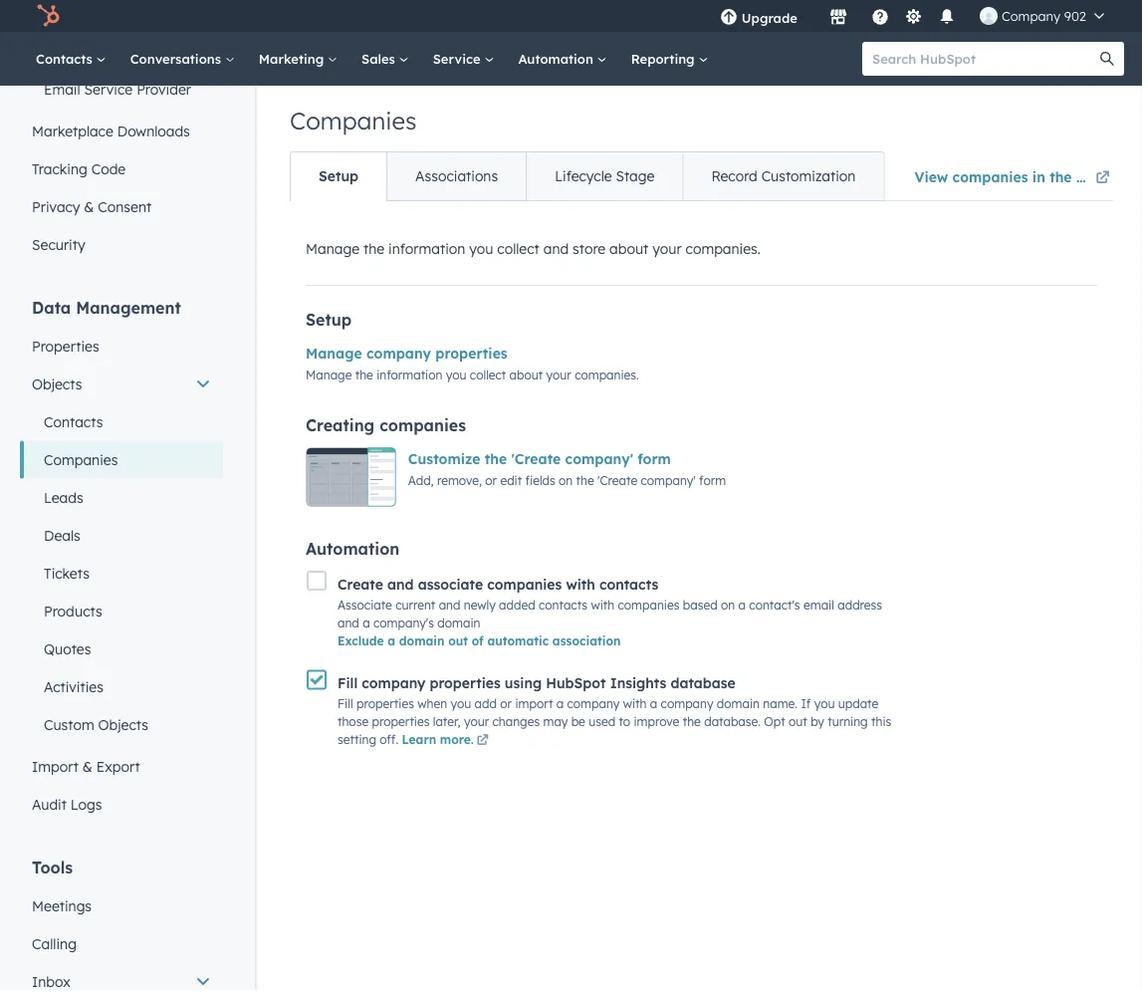Task type: vqa. For each thing, say whether or not it's contained in the screenshot.
second Press to sort. element
no



Task type: describe. For each thing, give the bounding box(es) containing it.
link opens in a new window image
[[1097, 166, 1111, 190]]

0 vertical spatial 'create
[[512, 450, 561, 468]]

be
[[572, 715, 586, 730]]

management
[[76, 298, 181, 318]]

1 vertical spatial automation
[[306, 539, 400, 559]]

quotes link
[[20, 631, 223, 669]]

meetings
[[32, 898, 92, 915]]

add
[[475, 697, 497, 712]]

learn
[[402, 733, 437, 748]]

record
[[712, 167, 758, 185]]

customize the 'create company' form add, remove, or edit fields on the 'create company' form
[[408, 450, 726, 488]]

0 vertical spatial companies.
[[686, 240, 761, 258]]

0 vertical spatial collect
[[498, 240, 540, 258]]

turning
[[828, 715, 869, 730]]

improve
[[634, 715, 680, 730]]

companies up customize
[[380, 416, 466, 435]]

setting
[[338, 733, 377, 748]]

tracking
[[32, 160, 87, 178]]

the inside fill properties when you add or import a company with a company domain name. if you update those properties later, your changes may be used to improve the database. opt out by turning this setting off.
[[683, 715, 701, 730]]

exclude
[[338, 634, 384, 649]]

email service provider
[[44, 81, 191, 98]]

1 horizontal spatial objects
[[98, 716, 148, 734]]

audit logs link
[[20, 786, 223, 824]]

company down database
[[661, 697, 714, 712]]

fill for fill company properties using hubspot insights database
[[338, 674, 358, 692]]

edit
[[501, 473, 522, 488]]

marketing
[[259, 50, 328, 67]]

privacy & consent link
[[20, 188, 223, 226]]

if
[[802, 697, 811, 712]]

reporting
[[631, 50, 699, 67]]

contacts inside data management element
[[44, 414, 103, 431]]

data management
[[32, 298, 181, 318]]

contacts link for the leads link
[[20, 404, 223, 441]]

setup inside "link"
[[319, 167, 359, 185]]

based
[[683, 598, 718, 613]]

a up may
[[557, 697, 564, 712]]

store
[[573, 240, 606, 258]]

create
[[338, 575, 384, 593]]

manage for manage company properties manage the information you collect about your companies.
[[306, 345, 362, 362]]

or inside fill properties when you add or import a company with a company domain name. if you update those properties later, your changes may be used to improve the database. opt out by turning this setting off.
[[500, 697, 512, 712]]

link opens in a new window image for view companies in the data mod
[[1097, 171, 1111, 185]]

sales
[[362, 50, 399, 67]]

add,
[[408, 473, 434, 488]]

properties inside "manage company properties manage the information you collect about your companies."
[[436, 345, 508, 362]]

with inside fill properties when you add or import a company with a company domain name. if you update those properties later, your changes may be used to improve the database. opt out by turning this setting off.
[[623, 697, 647, 712]]

properties
[[32, 338, 99, 355]]

settings image
[[905, 8, 923, 26]]

consent
[[98, 198, 152, 216]]

1 horizontal spatial companies
[[290, 106, 417, 136]]

manage company properties manage the information you collect about your companies.
[[306, 345, 640, 382]]

in
[[1033, 168, 1046, 185]]

custom
[[44, 716, 94, 734]]

1 vertical spatial setup
[[306, 310, 352, 330]]

companies up the added in the left bottom of the page
[[488, 575, 562, 593]]

customization
[[762, 167, 856, 185]]

service link
[[421, 32, 507, 86]]

companies inside view companies in the data mod link
[[953, 168, 1029, 185]]

association
[[553, 634, 621, 649]]

associate
[[338, 598, 392, 613]]

upgrade
[[742, 9, 798, 26]]

1 vertical spatial 'create
[[598, 473, 638, 488]]

tools element
[[20, 857, 223, 990]]

out inside create and associate companies with contacts associate current and newly added contacts with companies based on a contact's email address and a company's domain exclude a domain out of automatic association
[[449, 634, 468, 649]]

link opens in a new window image for learn more.
[[477, 736, 489, 748]]

customize the 'create company' form link
[[408, 450, 671, 468]]

email service provider link
[[20, 71, 223, 109]]

activities
[[44, 679, 104, 696]]

provider
[[137, 81, 191, 98]]

name.
[[764, 697, 798, 712]]

used
[[589, 715, 616, 730]]

& for export
[[82, 758, 93, 776]]

a down associate
[[363, 616, 370, 631]]

creating companies
[[306, 416, 466, 435]]

record customization
[[712, 167, 856, 185]]

the right in
[[1050, 168, 1073, 185]]

audit logs
[[32, 796, 102, 814]]

insights
[[610, 674, 667, 692]]

objects button
[[20, 366, 223, 404]]

a left contact's
[[739, 598, 746, 613]]

and up current
[[388, 575, 414, 593]]

audit
[[32, 796, 67, 814]]

privacy
[[32, 198, 80, 216]]

security
[[32, 236, 85, 254]]

tickets
[[44, 565, 90, 582]]

902
[[1065, 7, 1087, 24]]

company inside "manage company properties manage the information you collect about your companies."
[[367, 345, 431, 362]]

learn more. link
[[402, 733, 492, 750]]

products link
[[20, 593, 223, 631]]

& for consent
[[84, 198, 94, 216]]

Search HubSpot search field
[[863, 42, 1107, 76]]

meetings link
[[20, 888, 223, 926]]

search button
[[1091, 42, 1125, 76]]

the up edit
[[485, 450, 507, 468]]

the inside "manage company properties manage the information you collect about your companies."
[[355, 367, 374, 382]]

0 vertical spatial with
[[566, 575, 596, 593]]

fill for fill properties when you add or import a company with a company domain name. if you update those properties later, your changes may be used to improve the database. opt out by turning this setting off.
[[338, 697, 353, 712]]

more.
[[440, 733, 474, 748]]

a down company's
[[388, 634, 396, 649]]

0 horizontal spatial form
[[638, 450, 671, 468]]

tracking code
[[32, 160, 126, 178]]

conversations link
[[118, 32, 247, 86]]

quotes
[[44, 641, 91, 658]]

fill company properties using hubspot insights database
[[338, 674, 736, 692]]

import & export
[[32, 758, 140, 776]]

current
[[396, 598, 436, 613]]

may
[[544, 715, 568, 730]]

activities link
[[20, 669, 223, 706]]

import & export link
[[20, 748, 223, 786]]

1 horizontal spatial company'
[[641, 473, 696, 488]]

0 vertical spatial domain
[[438, 616, 481, 631]]

manage company properties link
[[306, 345, 508, 362]]

manage for manage the information you collect and store about your companies.
[[306, 240, 360, 258]]

out inside fill properties when you add or import a company with a company domain name. if you update those properties later, your changes may be used to improve the database. opt out by turning this setting off.
[[789, 715, 808, 730]]

security link
[[20, 226, 223, 264]]

data
[[1077, 168, 1110, 185]]

tickets link
[[20, 555, 223, 593]]

marketplaces image
[[830, 9, 848, 27]]

0 vertical spatial contacts
[[600, 575, 659, 593]]

domain inside fill properties when you add or import a company with a company domain name. if you update those properties later, your changes may be used to improve the database. opt out by turning this setting off.
[[717, 697, 760, 712]]

export
[[96, 758, 140, 776]]

update
[[839, 697, 879, 712]]

using
[[505, 674, 542, 692]]

and up exclude
[[338, 616, 360, 631]]

help image
[[872, 9, 890, 27]]

contacts link for 'marketing' link
[[24, 32, 118, 86]]

0 vertical spatial information
[[389, 240, 466, 258]]

0 vertical spatial automation
[[519, 50, 598, 67]]

view
[[915, 168, 949, 185]]



Task type: locate. For each thing, give the bounding box(es) containing it.
with
[[566, 575, 596, 593], [591, 598, 615, 613], [623, 697, 647, 712]]

company 902 button
[[968, 0, 1117, 32]]

0 vertical spatial contacts link
[[24, 32, 118, 86]]

0 horizontal spatial company'
[[566, 450, 634, 468]]

1 horizontal spatial automation
[[519, 50, 598, 67]]

1 vertical spatial information
[[377, 367, 443, 382]]

3 manage from the top
[[306, 367, 352, 382]]

companies up leads at the left of the page
[[44, 451, 118, 469]]

setup
[[319, 167, 359, 185], [306, 310, 352, 330]]

&
[[84, 198, 94, 216], [82, 758, 93, 776]]

company
[[1002, 7, 1061, 24]]

out left of
[[449, 634, 468, 649]]

you inside "manage company properties manage the information you collect about your companies."
[[446, 367, 467, 382]]

you right 'if'
[[815, 697, 835, 712]]

information down manage company properties link
[[377, 367, 443, 382]]

and left store on the top right of page
[[544, 240, 569, 258]]

1 vertical spatial with
[[591, 598, 615, 613]]

companies.
[[686, 240, 761, 258], [575, 367, 640, 382]]

2 vertical spatial your
[[464, 715, 489, 730]]

fill inside fill properties when you add or import a company with a company domain name. if you update those properties later, your changes may be used to improve the database. opt out by turning this setting off.
[[338, 697, 353, 712]]

on right based
[[721, 598, 736, 613]]

search image
[[1101, 52, 1115, 66]]

1 vertical spatial form
[[700, 473, 726, 488]]

the down manage company properties link
[[355, 367, 374, 382]]

you up later, at the bottom left of the page
[[451, 697, 472, 712]]

mateo roberts image
[[980, 7, 998, 25]]

company 902
[[1002, 7, 1087, 24]]

learn more.
[[402, 733, 474, 748]]

1 horizontal spatial form
[[700, 473, 726, 488]]

reporting link
[[620, 32, 721, 86]]

database.
[[705, 715, 761, 730]]

your inside fill properties when you add or import a company with a company domain name. if you update those properties later, your changes may be used to improve the database. opt out by turning this setting off.
[[464, 715, 489, 730]]

calling link
[[20, 926, 223, 964]]

address
[[838, 598, 883, 613]]

added
[[499, 598, 536, 613]]

contacts up email
[[36, 50, 96, 67]]

contacts link
[[24, 32, 118, 86], [20, 404, 223, 441]]

collect left store on the top right of page
[[498, 240, 540, 258]]

notifications image
[[939, 9, 956, 27]]

1 vertical spatial companies
[[44, 451, 118, 469]]

0 horizontal spatial or
[[486, 473, 497, 488]]

collect down manage company properties link
[[470, 367, 506, 382]]

1 vertical spatial fill
[[338, 697, 353, 712]]

on inside create and associate companies with contacts associate current and newly added contacts with companies based on a contact's email address and a company's domain exclude a domain out of automatic association
[[721, 598, 736, 613]]

tools
[[32, 858, 73, 878]]

companies left in
[[953, 168, 1029, 185]]

domain up of
[[438, 616, 481, 631]]

1 vertical spatial contacts
[[539, 598, 588, 613]]

contacts
[[600, 575, 659, 593], [539, 598, 588, 613]]

service right sales link
[[433, 50, 485, 67]]

downloads
[[117, 123, 190, 140]]

opt
[[765, 715, 786, 730]]

domain up database.
[[717, 697, 760, 712]]

custom objects link
[[20, 706, 223, 744]]

& inside data management element
[[82, 758, 93, 776]]

1 vertical spatial service
[[84, 81, 133, 98]]

1 horizontal spatial about
[[610, 240, 649, 258]]

'create up the fields
[[512, 450, 561, 468]]

2 vertical spatial manage
[[306, 367, 352, 382]]

leads
[[44, 489, 83, 507]]

0 vertical spatial setup
[[319, 167, 359, 185]]

mod
[[1114, 168, 1143, 185]]

a
[[739, 598, 746, 613], [363, 616, 370, 631], [388, 634, 396, 649], [557, 697, 564, 712], [650, 697, 658, 712]]

0 vertical spatial about
[[610, 240, 649, 258]]

0 horizontal spatial companies
[[44, 451, 118, 469]]

navigation containing setup
[[290, 151, 885, 201]]

link opens in a new window image
[[1097, 171, 1111, 185], [477, 733, 489, 750], [477, 736, 489, 748]]

company up creating companies
[[367, 345, 431, 362]]

information down associations link
[[389, 240, 466, 258]]

logs
[[71, 796, 102, 814]]

tracking code link
[[20, 150, 223, 188]]

1 vertical spatial manage
[[306, 345, 362, 362]]

contacts down objects 'button'
[[44, 414, 103, 431]]

products
[[44, 603, 102, 620]]

1 vertical spatial &
[[82, 758, 93, 776]]

1 horizontal spatial on
[[721, 598, 736, 613]]

or left edit
[[486, 473, 497, 488]]

1 vertical spatial company'
[[641, 473, 696, 488]]

0 horizontal spatial automation
[[306, 539, 400, 559]]

when
[[418, 697, 447, 712]]

companies link
[[20, 441, 223, 479]]

marketplace downloads
[[32, 123, 190, 140]]

1 vertical spatial domain
[[399, 634, 445, 649]]

your
[[653, 240, 682, 258], [547, 367, 572, 382], [464, 715, 489, 730]]

companies left based
[[618, 598, 680, 613]]

email
[[44, 81, 80, 98]]

or
[[486, 473, 497, 488], [500, 697, 512, 712]]

the
[[1050, 168, 1073, 185], [364, 240, 385, 258], [355, 367, 374, 382], [485, 450, 507, 468], [577, 473, 595, 488], [683, 715, 701, 730]]

objects inside 'button'
[[32, 376, 82, 393]]

1 vertical spatial about
[[510, 367, 543, 382]]

by
[[811, 715, 825, 730]]

0 vertical spatial companies
[[290, 106, 417, 136]]

collect inside "manage company properties manage the information you collect about your companies."
[[470, 367, 506, 382]]

associations
[[416, 167, 498, 185]]

custom objects
[[44, 716, 148, 734]]

1 vertical spatial contacts
[[44, 414, 103, 431]]

out left by at the right bottom
[[789, 715, 808, 730]]

1 vertical spatial objects
[[98, 716, 148, 734]]

out
[[449, 634, 468, 649], [789, 715, 808, 730]]

0 vertical spatial company'
[[566, 450, 634, 468]]

company'
[[566, 450, 634, 468], [641, 473, 696, 488]]

conversations
[[130, 50, 225, 67]]

0 vertical spatial form
[[638, 450, 671, 468]]

settings link
[[902, 5, 927, 26]]

2 manage from the top
[[306, 345, 362, 362]]

off.
[[380, 733, 399, 748]]

about
[[610, 240, 649, 258], [510, 367, 543, 382]]

deals
[[44, 527, 81, 545]]

information
[[389, 240, 466, 258], [377, 367, 443, 382]]

companies. inside "manage company properties manage the information you collect about your companies."
[[575, 367, 640, 382]]

record customization link
[[683, 152, 884, 200]]

1 vertical spatial contacts link
[[20, 404, 223, 441]]

hubspot image
[[36, 4, 60, 28]]

1 vertical spatial or
[[500, 697, 512, 712]]

create and associate companies with contacts associate current and newly added contacts with companies based on a contact's email address and a company's domain exclude a domain out of automatic association
[[338, 575, 883, 649]]

link opens in a new window image inside view companies in the data mod link
[[1097, 171, 1111, 185]]

or right add
[[500, 697, 512, 712]]

on inside customize the 'create company' form add, remove, or edit fields on the 'create company' form
[[559, 473, 573, 488]]

privacy & consent
[[32, 198, 152, 216]]

'create
[[512, 450, 561, 468], [598, 473, 638, 488]]

1 horizontal spatial or
[[500, 697, 512, 712]]

about right store on the top right of page
[[610, 240, 649, 258]]

0 horizontal spatial out
[[449, 634, 468, 649]]

company up used
[[567, 697, 620, 712]]

domain down company's
[[399, 634, 445, 649]]

your down add
[[464, 715, 489, 730]]

objects down activities link
[[98, 716, 148, 734]]

lifecycle stage link
[[526, 152, 683, 200]]

your right store on the top right of page
[[653, 240, 682, 258]]

0 horizontal spatial your
[[464, 715, 489, 730]]

automation right service link
[[519, 50, 598, 67]]

& right privacy
[[84, 198, 94, 216]]

companies inside companies link
[[44, 451, 118, 469]]

domain
[[438, 616, 481, 631], [399, 634, 445, 649], [717, 697, 760, 712]]

your up "customize the 'create company' form" link
[[547, 367, 572, 382]]

0 horizontal spatial companies.
[[575, 367, 640, 382]]

navigation
[[290, 151, 885, 201]]

customize
[[408, 450, 481, 468]]

sales link
[[350, 32, 421, 86]]

link opens in a new window image inside learn more. link
[[477, 736, 489, 748]]

manage the information you collect and store about your companies.
[[306, 240, 761, 258]]

lifecycle stage
[[555, 167, 655, 185]]

1 horizontal spatial out
[[789, 715, 808, 730]]

1 horizontal spatial your
[[547, 367, 572, 382]]

1 vertical spatial collect
[[470, 367, 506, 382]]

contacts link down properties link
[[20, 404, 223, 441]]

0 vertical spatial contacts
[[36, 50, 96, 67]]

and down associate
[[439, 598, 461, 613]]

'create right the fields
[[598, 473, 638, 488]]

setup link
[[291, 152, 387, 200]]

leads link
[[20, 479, 223, 517]]

0 horizontal spatial service
[[84, 81, 133, 98]]

your inside "manage company properties manage the information you collect about your companies."
[[547, 367, 572, 382]]

0 horizontal spatial on
[[559, 473, 573, 488]]

0 vertical spatial fill
[[338, 674, 358, 692]]

1 vertical spatial out
[[789, 715, 808, 730]]

1 fill from the top
[[338, 674, 358, 692]]

about up "customize the 'create company' form" link
[[510, 367, 543, 382]]

companies up setup "link"
[[290, 106, 417, 136]]

menu containing company 902
[[706, 0, 1119, 32]]

information inside "manage company properties manage the information you collect about your companies."
[[377, 367, 443, 382]]

you down manage company properties link
[[446, 367, 467, 382]]

notifications button
[[931, 0, 964, 32]]

0 vertical spatial objects
[[32, 376, 82, 393]]

1 manage from the top
[[306, 240, 360, 258]]

import
[[516, 697, 553, 712]]

0 vertical spatial manage
[[306, 240, 360, 258]]

code
[[91, 160, 126, 178]]

2 horizontal spatial your
[[653, 240, 682, 258]]

or inside customize the 'create company' form add, remove, or edit fields on the 'create company' form
[[486, 473, 497, 488]]

2 vertical spatial domain
[[717, 697, 760, 712]]

the right the fields
[[577, 473, 595, 488]]

associations link
[[387, 152, 526, 200]]

1 vertical spatial on
[[721, 598, 736, 613]]

1 horizontal spatial contacts
[[600, 575, 659, 593]]

objects
[[32, 376, 82, 393], [98, 716, 148, 734]]

objects down properties
[[32, 376, 82, 393]]

upgrade image
[[720, 9, 738, 27]]

1 vertical spatial your
[[547, 367, 572, 382]]

data
[[32, 298, 71, 318]]

the down setup "link"
[[364, 240, 385, 258]]

1 vertical spatial companies.
[[575, 367, 640, 382]]

company's
[[374, 616, 434, 631]]

you down associations link
[[470, 240, 494, 258]]

data management element
[[20, 297, 223, 824]]

0 vertical spatial your
[[653, 240, 682, 258]]

changes
[[493, 715, 540, 730]]

a up improve
[[650, 697, 658, 712]]

0 vertical spatial or
[[486, 473, 497, 488]]

on right the fields
[[559, 473, 573, 488]]

marketing link
[[247, 32, 350, 86]]

form
[[638, 450, 671, 468], [700, 473, 726, 488]]

those
[[338, 715, 369, 730]]

companies
[[290, 106, 417, 136], [44, 451, 118, 469]]

2 fill from the top
[[338, 697, 353, 712]]

view companies in the data mod
[[915, 168, 1143, 185]]

marketplace downloads link
[[20, 113, 223, 150]]

0 vertical spatial &
[[84, 198, 94, 216]]

0 horizontal spatial objects
[[32, 376, 82, 393]]

about inside "manage company properties manage the information you collect about your companies."
[[510, 367, 543, 382]]

hubspot
[[546, 674, 606, 692]]

associate
[[418, 575, 483, 593]]

1 horizontal spatial 'create
[[598, 473, 638, 488]]

1 horizontal spatial service
[[433, 50, 485, 67]]

menu
[[706, 0, 1119, 32]]

this
[[872, 715, 892, 730]]

automation up create
[[306, 539, 400, 559]]

contact's
[[750, 598, 801, 613]]

0 horizontal spatial contacts
[[539, 598, 588, 613]]

service up marketplace downloads
[[84, 81, 133, 98]]

contacts link down 'hubspot' link
[[24, 32, 118, 86]]

0 vertical spatial out
[[449, 634, 468, 649]]

0 horizontal spatial 'create
[[512, 450, 561, 468]]

company up when
[[362, 674, 426, 692]]

& left export
[[82, 758, 93, 776]]

0 vertical spatial service
[[433, 50, 485, 67]]

hubspot link
[[24, 4, 75, 28]]

1 horizontal spatial companies.
[[686, 240, 761, 258]]

0 vertical spatial on
[[559, 473, 573, 488]]

0 horizontal spatial about
[[510, 367, 543, 382]]

2 vertical spatial with
[[623, 697, 647, 712]]

the right improve
[[683, 715, 701, 730]]



